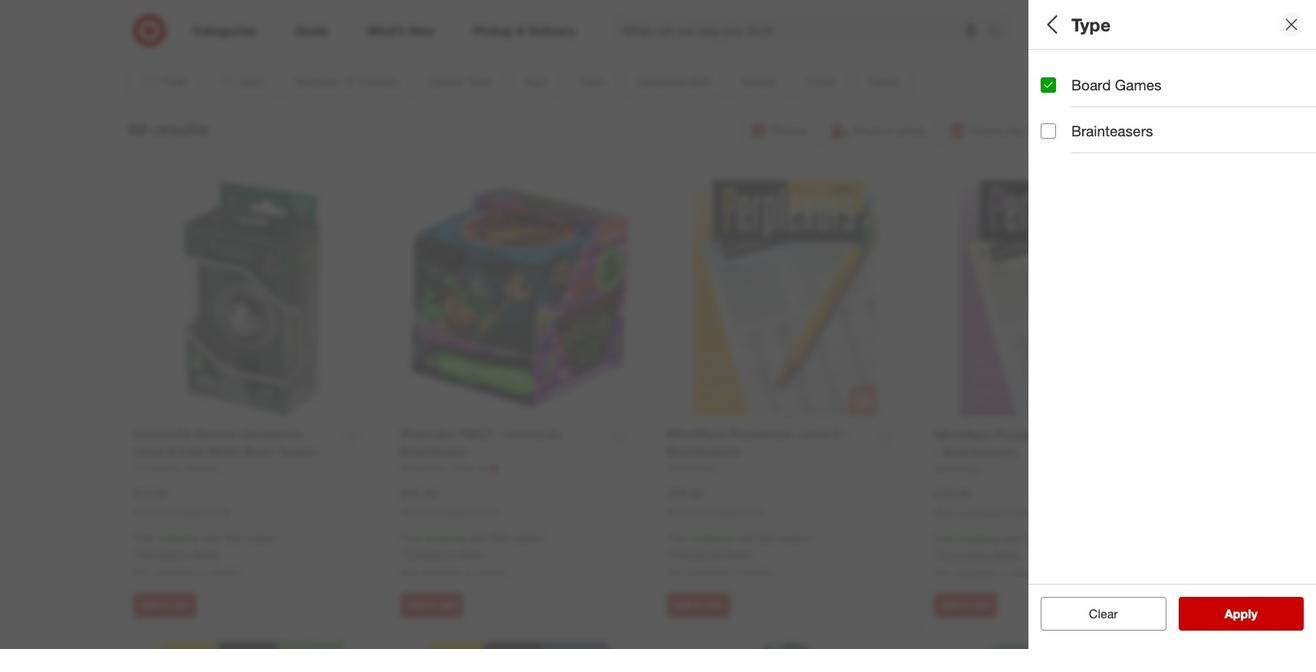Task type: locate. For each thing, give the bounding box(es) containing it.
clear inside button
[[1082, 607, 1111, 622]]

results right 99
[[152, 118, 209, 139]]

apply.
[[192, 548, 220, 561], [459, 548, 488, 561], [726, 548, 755, 561], [993, 549, 1022, 562]]

1;
[[1041, 80, 1050, 93]]

purchased
[[160, 507, 204, 518], [427, 507, 471, 518], [694, 507, 738, 518], [961, 508, 1005, 519]]

0 horizontal spatial $16.95
[[668, 486, 704, 502]]

results
[[152, 118, 209, 139], [1235, 607, 1274, 622]]

1 clear from the left
[[1082, 607, 1111, 622]]

clear button
[[1041, 598, 1167, 632]]

exclusions apply. button
[[137, 547, 220, 563], [404, 547, 488, 563], [671, 547, 755, 563], [938, 548, 1022, 563]]

stores
[[210, 566, 239, 580], [477, 566, 506, 580], [744, 566, 773, 580], [1011, 567, 1041, 580]]

with
[[202, 532, 222, 545], [469, 532, 489, 545], [736, 532, 756, 545], [1003, 533, 1023, 546]]

*
[[134, 548, 137, 561], [401, 548, 404, 561], [668, 548, 671, 561], [935, 549, 938, 562]]

clear for clear
[[1090, 607, 1119, 622]]

$16.95
[[668, 486, 704, 502], [935, 487, 971, 502]]

results right see
[[1235, 607, 1274, 622]]

exclusions
[[137, 548, 189, 561], [404, 548, 456, 561], [671, 548, 723, 561], [938, 549, 990, 562]]

clear for clear all
[[1082, 607, 1111, 622]]

1 vertical spatial type
[[1086, 114, 1119, 132]]

1 vertical spatial games
[[1162, 134, 1197, 147]]

type
[[1072, 14, 1111, 35], [1086, 114, 1119, 132]]

type up games;
[[1086, 114, 1119, 132]]

advertisement region
[[192, 0, 1113, 36]]

classic
[[1041, 134, 1076, 147]]

0 vertical spatial games
[[1116, 76, 1162, 94]]

board
[[1072, 76, 1112, 94]]

all filters
[[1041, 14, 1115, 35]]

type inside dialog
[[1072, 14, 1111, 35]]

games inside type dialog
[[1116, 76, 1162, 94]]

games right of at right
[[1116, 76, 1162, 94]]

$35
[[225, 532, 242, 545], [492, 532, 509, 545], [759, 532, 776, 545], [1026, 533, 1043, 546]]

board games
[[1072, 76, 1162, 94]]

free
[[134, 532, 155, 545], [401, 532, 422, 545], [668, 532, 689, 545], [935, 533, 956, 546]]

brainteasers
[[1072, 122, 1154, 140]]

0 horizontal spatial results
[[152, 118, 209, 139]]

of
[[1101, 60, 1115, 78]]

online
[[206, 507, 231, 518], [473, 507, 498, 518], [740, 507, 765, 518], [1008, 508, 1032, 519]]

clear
[[1082, 607, 1111, 622], [1090, 607, 1119, 622]]

type up the sponsored
[[1072, 14, 1111, 35]]

1 vertical spatial results
[[1235, 607, 1274, 622]]

clear all
[[1082, 607, 1126, 622]]

0 vertical spatial results
[[152, 118, 209, 139]]

games right creative on the right
[[1162, 134, 1197, 147]]

game
[[1041, 114, 1082, 132]]

orders*
[[245, 532, 280, 545], [512, 532, 547, 545], [779, 532, 814, 545], [1046, 533, 1081, 546]]

results inside button
[[1235, 607, 1274, 622]]

available
[[154, 566, 195, 580], [421, 566, 462, 580], [688, 566, 730, 580], [955, 567, 997, 580]]

when
[[134, 507, 157, 518], [401, 507, 425, 518], [668, 507, 692, 518], [935, 508, 959, 519]]

in
[[198, 566, 207, 580], [465, 566, 474, 580], [732, 566, 741, 580], [1000, 567, 1008, 580]]

games
[[1116, 76, 1162, 94], [1162, 134, 1197, 147]]

free shipping with $35 orders* * exclusions apply. not available in stores
[[134, 532, 280, 580], [401, 532, 547, 580], [668, 532, 814, 580], [935, 533, 1081, 580]]

$16.95 when purchased online
[[668, 486, 765, 518], [935, 487, 1032, 519]]

clear inside 'button'
[[1090, 607, 1119, 622]]

2 clear from the left
[[1090, 607, 1119, 622]]

not
[[134, 566, 151, 580], [401, 566, 418, 580], [668, 566, 685, 580], [935, 567, 952, 580]]

purchased inside $14.87 when purchased online
[[160, 507, 204, 518]]

What can we help you find? suggestions appear below search field
[[614, 14, 993, 48]]

games;
[[1079, 134, 1117, 147]]

shipping
[[158, 532, 199, 545], [425, 532, 466, 545], [692, 532, 733, 545], [959, 533, 1000, 546]]

number
[[1041, 60, 1097, 78]]

0 vertical spatial type
[[1072, 14, 1111, 35]]

search button
[[982, 14, 1019, 51]]

1 horizontal spatial results
[[1235, 607, 1274, 622]]



Task type: vqa. For each thing, say whether or not it's contained in the screenshot.
New
no



Task type: describe. For each thing, give the bounding box(es) containing it.
apply
[[1225, 607, 1258, 622]]

Board Games checkbox
[[1041, 77, 1057, 93]]

number of players 1; 2
[[1041, 60, 1170, 93]]

$25.99
[[401, 486, 437, 502]]

purchased inside $25.99 when purchased online
[[427, 507, 471, 518]]

filters
[[1067, 14, 1115, 35]]

all
[[1114, 607, 1126, 622]]

1 horizontal spatial $16.95 when purchased online
[[935, 487, 1032, 519]]

2
[[1053, 80, 1059, 93]]

all filters dialog
[[1029, 0, 1317, 650]]

1 horizontal spatial $16.95
[[935, 487, 971, 502]]

see
[[1209, 607, 1231, 622]]

results for see results
[[1235, 607, 1274, 622]]

$25.99 when purchased online
[[401, 486, 498, 518]]

see results
[[1209, 607, 1274, 622]]

when inside $25.99 when purchased online
[[401, 507, 425, 518]]

players
[[1119, 60, 1170, 78]]

online inside $14.87 when purchased online
[[206, 507, 231, 518]]

clear all button
[[1041, 598, 1167, 632]]

games inside game type classic games; creative games
[[1162, 134, 1197, 147]]

99 results
[[128, 118, 209, 139]]

$14.87 when purchased online
[[134, 486, 231, 518]]

creative
[[1119, 134, 1159, 147]]

0 horizontal spatial $16.95 when purchased online
[[668, 486, 765, 518]]

type inside game type classic games; creative games
[[1086, 114, 1119, 132]]

see results button
[[1179, 598, 1305, 632]]

search
[[982, 24, 1019, 40]]

when inside $14.87 when purchased online
[[134, 507, 157, 518]]

$14.87
[[134, 486, 170, 502]]

game type classic games; creative games
[[1041, 114, 1197, 147]]

apply button
[[1179, 598, 1305, 632]]

99
[[128, 118, 147, 139]]

online inside $25.99 when purchased online
[[473, 507, 498, 518]]

Brainteasers checkbox
[[1041, 123, 1057, 139]]

type dialog
[[1029, 0, 1317, 650]]

all
[[1041, 14, 1063, 35]]

results for 99 results
[[152, 118, 209, 139]]

sponsored
[[1068, 37, 1113, 48]]



